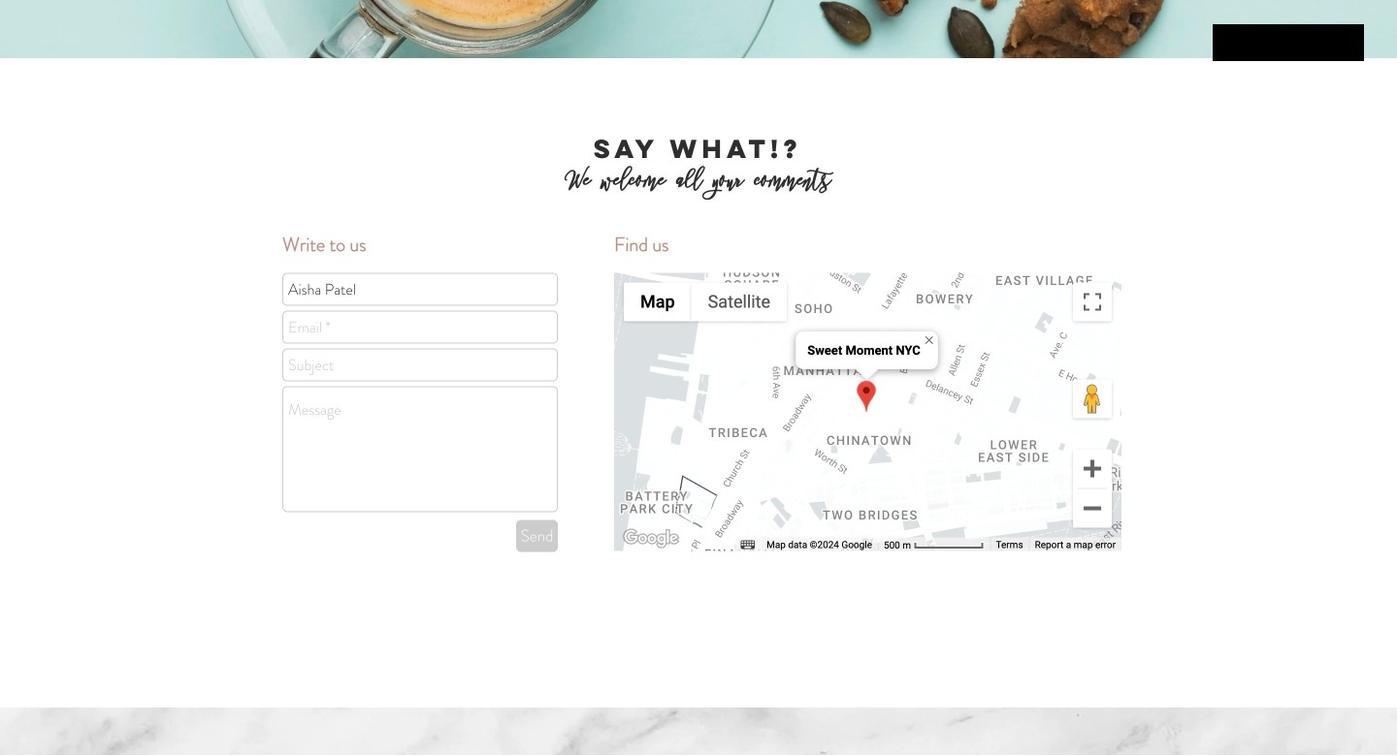 Task type: locate. For each thing, give the bounding box(es) containing it.
Email * email field
[[282, 311, 558, 344]]



Task type: describe. For each thing, give the bounding box(es) containing it.
restaurant social bar element
[[1213, 24, 1364, 61]]

Name * text field
[[282, 273, 558, 306]]

google maps element
[[614, 273, 1122, 552]]

Message text field
[[282, 387, 558, 513]]

Subject text field
[[282, 349, 558, 382]]



